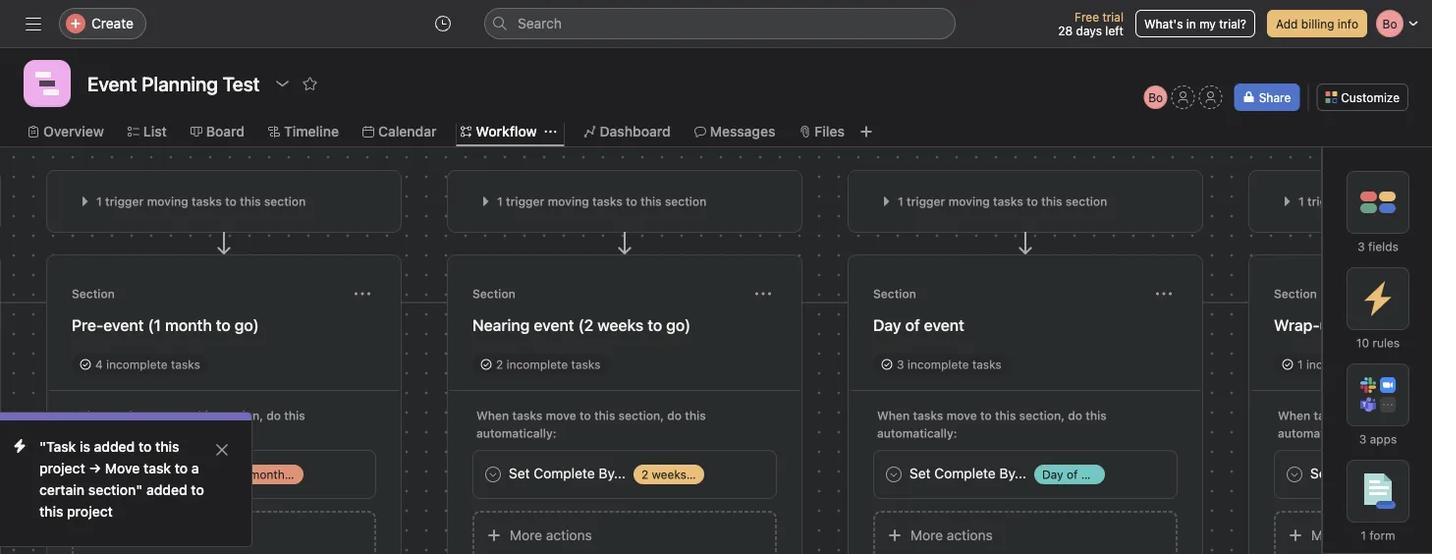 Task type: locate. For each thing, give the bounding box(es) containing it.
what's in my trial?
[[1145, 17, 1247, 30]]

history image
[[435, 16, 451, 31]]

tasks inside 1 trigger moving tasks to dropdown button
[[1395, 195, 1425, 208]]

bo
[[1149, 90, 1164, 104]]

go) for nearing event (2 weeks to go)
[[667, 316, 691, 335]]

1 trigger moving tasks to this section button for month
[[72, 188, 376, 215]]

month up '4 incomplete tasks'
[[165, 316, 212, 335]]

move down '4 incomplete tasks'
[[145, 409, 176, 423]]

2 more from the left
[[911, 527, 944, 543]]

1 1 trigger moving tasks to this section button from the left
[[72, 188, 376, 215]]

section,
[[218, 409, 263, 423], [619, 409, 664, 423], [1020, 409, 1065, 423]]

4 set complete by... from the left
[[1311, 465, 1428, 482]]

moving for pre-
[[147, 195, 188, 208]]

0 horizontal spatial section
[[264, 195, 306, 208]]

timeline
[[284, 123, 339, 140]]

3 section, from the left
[[1020, 409, 1065, 423]]

1 horizontal spatial (1
[[1343, 316, 1356, 335]]

0 horizontal spatial when tasks move to this section, do this automatically:
[[76, 409, 305, 440]]

move down 2 incomplete tasks
[[546, 409, 577, 423]]

0 horizontal spatial more section actions image
[[355, 286, 371, 302]]

automatically: for month
[[76, 427, 156, 440]]

more actions for (1
[[1312, 527, 1394, 543]]

3 complete from the left
[[935, 465, 996, 482]]

1 horizontal spatial section,
[[619, 409, 664, 423]]

2 horizontal spatial 1 trigger moving tasks to this section button
[[874, 188, 1178, 215]]

section up 3 incomplete tasks at the bottom right of the page
[[874, 287, 917, 301]]

2 more section actions image from the left
[[756, 286, 772, 302]]

1 more actions from the left
[[510, 527, 592, 543]]

more actions for event
[[911, 527, 993, 543]]

added right section"
[[146, 482, 187, 498]]

incomplete right 4 at the left of the page
[[106, 358, 168, 372]]

0 horizontal spatial day of event
[[874, 316, 965, 335]]

when tasks move to this section, do this automatically:
[[76, 409, 305, 440], [477, 409, 706, 440], [878, 409, 1107, 440]]

day
[[874, 316, 902, 335], [1043, 468, 1064, 482]]

1
[[96, 195, 102, 208], [497, 195, 503, 208], [898, 195, 904, 208], [1299, 195, 1305, 208], [1298, 358, 1304, 372], [241, 468, 246, 482], [1362, 529, 1367, 543]]

trigger inside dropdown button
[[1308, 195, 1347, 208]]

when down 1 incomplete task
[[1279, 409, 1311, 423]]

moving
[[147, 195, 188, 208], [548, 195, 589, 208], [949, 195, 990, 208], [1350, 195, 1391, 208]]

1 horizontal spatial automatically:
[[477, 427, 557, 440]]

3 actions from the left
[[1348, 527, 1394, 543]]

section up wrap-
[[1275, 287, 1318, 301]]

0 horizontal spatial month
[[165, 316, 212, 335]]

1 horizontal spatial when tasks move to this section, do this automatically:
[[477, 409, 706, 440]]

more actions button
[[473, 511, 777, 554], [874, 511, 1178, 554], [1275, 511, 1433, 554]]

1 vertical spatial project
[[67, 504, 113, 520]]

calendar
[[378, 123, 437, 140]]

move
[[145, 409, 176, 423], [546, 409, 577, 423], [947, 409, 978, 423], [1348, 409, 1379, 423]]

2 horizontal spatial more actions
[[1312, 527, 1394, 543]]

3 incomplete from the left
[[908, 358, 970, 372]]

1 horizontal spatial more actions
[[911, 527, 993, 543]]

3 section from the left
[[874, 287, 917, 301]]

event
[[103, 316, 144, 335], [534, 316, 575, 335], [925, 316, 965, 335], [328, 468, 358, 482], [730, 468, 760, 482], [1082, 468, 1113, 482]]

1 vertical spatial added
[[146, 482, 187, 498]]

2 horizontal spatial section,
[[1020, 409, 1065, 423]]

3 when from the left
[[878, 409, 910, 423]]

after
[[1403, 316, 1433, 335]]

nearing event (2 weeks to go)
[[473, 316, 691, 335]]

2 by... from the left
[[599, 465, 626, 482]]

(1 up '4 incomplete tasks'
[[148, 316, 161, 335]]

1 horizontal spatial section
[[665, 195, 707, 208]]

add to starred image
[[302, 76, 318, 91]]

1 horizontal spatial actions
[[947, 527, 993, 543]]

1 automatically: from the left
[[76, 427, 156, 440]]

1 (1 from the left
[[148, 316, 161, 335]]

2 horizontal spatial 1 trigger moving tasks to this section
[[898, 195, 1108, 208]]

1 complete from the left
[[133, 465, 194, 482]]

1 horizontal spatial day
[[1043, 468, 1064, 482]]

2 move from the left
[[546, 409, 577, 423]]

0 horizontal spatial (1
[[148, 316, 161, 335]]

1 set complete by... from the left
[[108, 465, 225, 482]]

2 horizontal spatial actions
[[1348, 527, 1394, 543]]

when tasks move to this section, do this automatically: down 3 incomplete tasks at the bottom right of the page
[[878, 409, 1107, 440]]

incomplete for pre-
[[106, 358, 168, 372]]

1 horizontal spatial more section actions image
[[756, 286, 772, 302]]

when
[[76, 409, 108, 423], [477, 409, 509, 423], [878, 409, 910, 423], [1279, 409, 1311, 423]]

automatically: down 3 incomplete tasks at the bottom right of the page
[[878, 427, 958, 440]]

3 apps
[[1360, 432, 1398, 446]]

go)
[[235, 316, 259, 335], [667, 316, 691, 335]]

2 horizontal spatial when tasks move to this section, do this automatically:
[[878, 409, 1107, 440]]

section, up "2 weeks before event"
[[619, 409, 664, 423]]

set for day
[[910, 465, 931, 482]]

section for nearing
[[473, 287, 516, 301]]

project up certain
[[39, 460, 85, 477]]

month right a
[[250, 468, 285, 482]]

2 horizontal spatial do
[[1069, 409, 1083, 423]]

1 horizontal spatial 1 trigger moving tasks to this section
[[497, 195, 707, 208]]

this inside the when tasks move to this se
[[1397, 409, 1418, 423]]

incomplete down nearing
[[507, 358, 568, 372]]

2 1 trigger moving tasks to this section from the left
[[497, 195, 707, 208]]

1 actions from the left
[[546, 527, 592, 543]]

1 vertical spatial weeks
[[652, 468, 687, 482]]

section
[[264, 195, 306, 208], [665, 195, 707, 208], [1066, 195, 1108, 208]]

complete
[[133, 465, 194, 482], [534, 465, 595, 482], [935, 465, 996, 482], [1336, 465, 1397, 482]]

1 horizontal spatial weeks
[[652, 468, 687, 482]]

3 more actions from the left
[[1312, 527, 1394, 543]]

0 horizontal spatial task
[[144, 460, 171, 477]]

trigger for day
[[907, 195, 946, 208]]

section
[[72, 287, 115, 301], [473, 287, 516, 301], [874, 287, 917, 301], [1275, 287, 1318, 301]]

3 set from the left
[[910, 465, 931, 482]]

incomplete for day
[[908, 358, 970, 372]]

automatically: down 2 incomplete tasks
[[477, 427, 557, 440]]

0 horizontal spatial of
[[906, 316, 921, 335]]

2 horizontal spatial more
[[1312, 527, 1345, 543]]

when for wrap-
[[1279, 409, 1311, 423]]

move
[[105, 460, 140, 477]]

1 vertical spatial day of event
[[1043, 468, 1113, 482]]

1 horizontal spatial before
[[690, 468, 726, 482]]

actions
[[546, 527, 592, 543], [947, 527, 993, 543], [1348, 527, 1394, 543]]

0 vertical spatial month
[[165, 316, 212, 335]]

is
[[80, 439, 90, 455]]

0 horizontal spatial weeks
[[598, 316, 644, 335]]

1 more actions button from the left
[[473, 511, 777, 554]]

when down 3 incomplete tasks at the bottom right of the page
[[878, 409, 910, 423]]

more section actions image for nearing event (2 weeks to go)
[[756, 286, 772, 302]]

section, up close icon
[[218, 409, 263, 423]]

→
[[89, 460, 101, 477]]

weeks inside button
[[598, 316, 644, 335]]

0 vertical spatial day
[[874, 316, 902, 335]]

section for day
[[874, 287, 917, 301]]

more for up
[[1312, 527, 1345, 543]]

2 automatically: from the left
[[477, 427, 557, 440]]

4 trigger from the left
[[1308, 195, 1347, 208]]

0 vertical spatial 2
[[496, 358, 503, 372]]

incomplete down 10
[[1307, 358, 1369, 372]]

(1
[[148, 316, 161, 335], [1343, 316, 1356, 335]]

task right "move"
[[144, 460, 171, 477]]

1 trigger from the left
[[105, 195, 144, 208]]

3 move from the left
[[947, 409, 978, 423]]

0 horizontal spatial 1 trigger moving tasks to this section button
[[72, 188, 376, 215]]

1 inside dropdown button
[[1299, 195, 1305, 208]]

board
[[206, 123, 245, 140]]

1 horizontal spatial more
[[911, 527, 944, 543]]

2 1 trigger moving tasks to this section button from the left
[[473, 188, 777, 215]]

1 trigger moving tasks to this section
[[96, 195, 306, 208], [497, 195, 707, 208], [898, 195, 1108, 208]]

tasks inside the when tasks move to this se
[[1315, 409, 1345, 423]]

0 horizontal spatial day
[[874, 316, 902, 335]]

by...
[[198, 465, 225, 482], [599, 465, 626, 482], [1000, 465, 1027, 482], [1401, 465, 1428, 482]]

1 moving from the left
[[147, 195, 188, 208]]

3 trigger from the left
[[907, 195, 946, 208]]

0 vertical spatial 3
[[1358, 240, 1366, 254]]

automatically: up "move"
[[76, 427, 156, 440]]

0 horizontal spatial automatically:
[[76, 427, 156, 440]]

move up 3 apps
[[1348, 409, 1379, 423]]

1 vertical spatial month
[[250, 468, 285, 482]]

when down 2 incomplete tasks
[[477, 409, 509, 423]]

None text field
[[83, 66, 265, 101]]

2
[[496, 358, 503, 372], [642, 468, 649, 482]]

(1 for month
[[148, 316, 161, 335]]

0 horizontal spatial do
[[267, 409, 281, 423]]

2 horizontal spatial section
[[1066, 195, 1108, 208]]

3 section from the left
[[1066, 195, 1108, 208]]

1 when from the left
[[76, 409, 108, 423]]

0 vertical spatial day of event
[[874, 316, 965, 335]]

when for day
[[878, 409, 910, 423]]

move for day
[[947, 409, 978, 423]]

more actions button for (2
[[473, 511, 777, 554]]

4 move from the left
[[1348, 409, 1379, 423]]

3 1 trigger moving tasks to this section button from the left
[[874, 188, 1178, 215]]

2 section from the left
[[473, 287, 516, 301]]

weeks
[[598, 316, 644, 335], [652, 468, 687, 482]]

0 vertical spatial added
[[94, 439, 135, 455]]

1 move from the left
[[145, 409, 176, 423]]

0 horizontal spatial before
[[288, 468, 324, 482]]

3 moving from the left
[[949, 195, 990, 208]]

2 (1 from the left
[[1343, 316, 1356, 335]]

tab actions image
[[545, 126, 557, 138]]

set for nearing
[[509, 465, 530, 482]]

more actions
[[510, 527, 592, 543], [911, 527, 993, 543], [1312, 527, 1394, 543]]

trigger for nearing
[[506, 195, 545, 208]]

3 set complete by... from the left
[[910, 465, 1027, 482]]

before
[[288, 468, 324, 482], [690, 468, 726, 482]]

2 do from the left
[[668, 409, 682, 423]]

2 when tasks move to this section, do this automatically: from the left
[[477, 409, 706, 440]]

day of event inside button
[[874, 316, 965, 335]]

trial
[[1103, 10, 1124, 24]]

do
[[267, 409, 281, 423], [668, 409, 682, 423], [1069, 409, 1083, 423]]

section for month
[[264, 195, 306, 208]]

1 horizontal spatial day of event
[[1043, 468, 1113, 482]]

2 section, from the left
[[619, 409, 664, 423]]

1 horizontal spatial month
[[250, 468, 285, 482]]

(1 right "up"
[[1343, 316, 1356, 335]]

pre-event (1 month to go)
[[72, 316, 259, 335]]

by... for event
[[1000, 465, 1027, 482]]

overview
[[43, 123, 104, 140]]

1 horizontal spatial go)
[[667, 316, 691, 335]]

when up is
[[76, 409, 108, 423]]

1 incomplete from the left
[[106, 358, 168, 372]]

by... for (2
[[599, 465, 626, 482]]

complete for (1
[[133, 465, 194, 482]]

share
[[1260, 90, 1292, 104]]

2 moving from the left
[[548, 195, 589, 208]]

4 moving from the left
[[1350, 195, 1391, 208]]

when tasks move to this se
[[1279, 409, 1433, 440]]

1 horizontal spatial 1 trigger moving tasks to this section button
[[473, 188, 777, 215]]

complete inside button
[[1336, 465, 1397, 482]]

1 vertical spatial 3
[[897, 358, 905, 372]]

3 by... from the left
[[1000, 465, 1027, 482]]

board link
[[190, 121, 245, 143]]

1 section, from the left
[[218, 409, 263, 423]]

1 trigger moving tasks to this section for month
[[96, 195, 306, 208]]

1 set from the left
[[108, 465, 129, 482]]

trigger for wrap-
[[1308, 195, 1347, 208]]

task inside "task is added to this project → move task to a certain section" added to this project
[[144, 460, 171, 477]]

move inside the when tasks move to this se
[[1348, 409, 1379, 423]]

1 horizontal spatial 2
[[642, 468, 649, 482]]

complete for event
[[935, 465, 996, 482]]

2 go) from the left
[[667, 316, 691, 335]]

wrap-up (1 week after
[[1275, 316, 1433, 335]]

4 when from the left
[[1279, 409, 1311, 423]]

0 horizontal spatial 2
[[496, 358, 503, 372]]

2 horizontal spatial automatically:
[[878, 427, 958, 440]]

by... for (1
[[198, 465, 225, 482]]

1 horizontal spatial more actions button
[[874, 511, 1178, 554]]

trigger
[[105, 195, 144, 208], [506, 195, 545, 208], [907, 195, 946, 208], [1308, 195, 1347, 208]]

0 horizontal spatial section,
[[218, 409, 263, 423]]

before for pre-event (1 month to go)
[[288, 468, 324, 482]]

1 more from the left
[[510, 527, 543, 543]]

when tasks move to this section, do this automatically: up close icon
[[76, 409, 305, 440]]

incomplete down day of event button
[[908, 358, 970, 372]]

1 horizontal spatial do
[[668, 409, 682, 423]]

more section actions image
[[1157, 286, 1173, 302]]

workflow link
[[460, 121, 537, 143]]

0 vertical spatial of
[[906, 316, 921, 335]]

when tasks move to this section, do this automatically: down 2 incomplete tasks
[[477, 409, 706, 440]]

more for event
[[510, 527, 543, 543]]

added up "move"
[[94, 439, 135, 455]]

28
[[1059, 24, 1073, 37]]

2 more actions from the left
[[911, 527, 993, 543]]

create
[[91, 15, 134, 31]]

2 incomplete from the left
[[507, 358, 568, 372]]

1 vertical spatial of
[[1067, 468, 1079, 482]]

incomplete
[[106, 358, 168, 372], [507, 358, 568, 372], [908, 358, 970, 372], [1307, 358, 1369, 372]]

2 when from the left
[[477, 409, 509, 423]]

1 vertical spatial day
[[1043, 468, 1064, 482]]

4 set from the left
[[1311, 465, 1332, 482]]

task
[[1372, 358, 1395, 372], [144, 460, 171, 477]]

1 vertical spatial 2
[[642, 468, 649, 482]]

2 section from the left
[[665, 195, 707, 208]]

section for pre-
[[72, 287, 115, 301]]

actions for (2
[[546, 527, 592, 543]]

set complete by... inside set complete by... button
[[1311, 465, 1428, 482]]

2 before from the left
[[690, 468, 726, 482]]

files
[[815, 123, 845, 140]]

more section actions image
[[355, 286, 371, 302], [756, 286, 772, 302]]

section up "pre-"
[[72, 287, 115, 301]]

1 horizontal spatial of
[[1067, 468, 1079, 482]]

3 automatically: from the left
[[878, 427, 958, 440]]

automatically:
[[76, 427, 156, 440], [477, 427, 557, 440], [878, 427, 958, 440]]

2 actions from the left
[[947, 527, 993, 543]]

4 incomplete from the left
[[1307, 358, 1369, 372]]

1 vertical spatial task
[[144, 460, 171, 477]]

2 set complete by... from the left
[[509, 465, 626, 482]]

set complete by... for (1
[[108, 465, 225, 482]]

2 horizontal spatial more actions button
[[1275, 511, 1433, 554]]

task down rules
[[1372, 358, 1395, 372]]

timeline image
[[35, 72, 59, 95]]

0 horizontal spatial 1 trigger moving tasks to this section
[[96, 195, 306, 208]]

project down section"
[[67, 504, 113, 520]]

when inside the when tasks move to this se
[[1279, 409, 1311, 423]]

more
[[510, 527, 543, 543], [911, 527, 944, 543], [1312, 527, 1345, 543]]

4 by... from the left
[[1401, 465, 1428, 482]]

1 more section actions image from the left
[[355, 286, 371, 302]]

1 1 trigger moving tasks to this section from the left
[[96, 195, 306, 208]]

certain
[[39, 482, 85, 498]]

1 by... from the left
[[198, 465, 225, 482]]

moving inside dropdown button
[[1350, 195, 1391, 208]]

this
[[240, 195, 261, 208], [641, 195, 662, 208], [1042, 195, 1063, 208], [194, 409, 215, 423], [284, 409, 305, 423], [595, 409, 616, 423], [685, 409, 706, 423], [996, 409, 1017, 423], [1086, 409, 1107, 423], [1397, 409, 1418, 423], [155, 439, 179, 455], [39, 504, 63, 520]]

added
[[94, 439, 135, 455], [146, 482, 187, 498]]

3 for 3 fields
[[1358, 240, 1366, 254]]

to
[[225, 195, 237, 208], [626, 195, 638, 208], [1027, 195, 1039, 208], [1428, 195, 1433, 208], [216, 316, 231, 335], [648, 316, 663, 335], [179, 409, 190, 423], [580, 409, 591, 423], [981, 409, 992, 423], [1382, 409, 1393, 423], [139, 439, 152, 455], [175, 460, 188, 477], [191, 482, 204, 498]]

1 when tasks move to this section, do this automatically: from the left
[[76, 409, 305, 440]]

3 incomplete tasks
[[897, 358, 1002, 372]]

3 do from the left
[[1069, 409, 1083, 423]]

1 section from the left
[[264, 195, 306, 208]]

nearing
[[473, 316, 530, 335]]

free
[[1075, 10, 1100, 24]]

1 do from the left
[[267, 409, 281, 423]]

timeline link
[[268, 121, 339, 143]]

2 trigger from the left
[[506, 195, 545, 208]]

2 set from the left
[[509, 465, 530, 482]]

customize button
[[1317, 84, 1409, 111]]

4 incomplete tasks
[[95, 358, 200, 372]]

1 before from the left
[[288, 468, 324, 482]]

project
[[39, 460, 85, 477], [67, 504, 113, 520]]

0 vertical spatial weeks
[[598, 316, 644, 335]]

4 complete from the left
[[1336, 465, 1397, 482]]

0 horizontal spatial more actions
[[510, 527, 592, 543]]

3 more actions button from the left
[[1275, 511, 1433, 554]]

se
[[1421, 409, 1433, 423]]

when tasks move to this section, do this automatically: for month
[[76, 409, 305, 440]]

section"
[[88, 482, 143, 498]]

trigger for pre-
[[105, 195, 144, 208]]

10
[[1357, 336, 1370, 350]]

pre-event (1 month to go) button
[[72, 308, 376, 343]]

1 section from the left
[[72, 287, 115, 301]]

files link
[[799, 121, 845, 143]]

rules
[[1373, 336, 1401, 350]]

0 horizontal spatial actions
[[546, 527, 592, 543]]

0 vertical spatial task
[[1372, 358, 1395, 372]]

dashboard link
[[584, 121, 671, 143]]

2 vertical spatial 3
[[1360, 432, 1367, 446]]

more section actions image for pre-event (1 month to go)
[[355, 286, 371, 302]]

0 horizontal spatial more
[[510, 527, 543, 543]]

0 horizontal spatial go)
[[235, 316, 259, 335]]

set complete by...
[[108, 465, 225, 482], [509, 465, 626, 482], [910, 465, 1027, 482], [1311, 465, 1428, 482]]

move down 3 incomplete tasks at the bottom right of the page
[[947, 409, 978, 423]]

3 more from the left
[[1312, 527, 1345, 543]]

to inside dropdown button
[[1428, 195, 1433, 208]]

0 horizontal spatial more actions button
[[473, 511, 777, 554]]

2 more actions button from the left
[[874, 511, 1178, 554]]

set
[[108, 465, 129, 482], [509, 465, 530, 482], [910, 465, 931, 482], [1311, 465, 1332, 482]]

2 complete from the left
[[534, 465, 595, 482]]

1 go) from the left
[[235, 316, 259, 335]]

section up nearing
[[473, 287, 516, 301]]

section, down day of event button
[[1020, 409, 1065, 423]]



Task type: vqa. For each thing, say whether or not it's contained in the screenshot.
If Not Already Scheduled, Set Up A Recurring 1:1 Meeting In Your Calendar cell 19
no



Task type: describe. For each thing, give the bounding box(es) containing it.
0 vertical spatial project
[[39, 460, 85, 477]]

what's
[[1145, 17, 1184, 30]]

"task is added to this project → move task to a certain section" added to this project
[[39, 439, 204, 520]]

2 for 2 weeks before event
[[642, 468, 649, 482]]

(1 for week
[[1343, 316, 1356, 335]]

before for nearing event (2 weeks to go)
[[690, 468, 726, 482]]

moving for nearing
[[548, 195, 589, 208]]

fields
[[1369, 240, 1399, 254]]

billing
[[1302, 17, 1335, 30]]

actions for (1
[[1348, 527, 1394, 543]]

1 trigger moving tasks to button
[[1275, 188, 1433, 215]]

workflow
[[476, 123, 537, 140]]

search list box
[[485, 8, 956, 39]]

add billing info button
[[1268, 10, 1368, 37]]

section for weeks
[[665, 195, 707, 208]]

more actions button for event
[[874, 511, 1178, 554]]

actions for event
[[947, 527, 993, 543]]

incomplete for nearing
[[507, 358, 568, 372]]

moving for day
[[949, 195, 990, 208]]

search button
[[485, 8, 956, 39]]

when for nearing
[[477, 409, 509, 423]]

list link
[[128, 121, 167, 143]]

list
[[143, 123, 167, 140]]

create button
[[59, 8, 146, 39]]

dashboard
[[600, 123, 671, 140]]

bo button
[[1145, 86, 1168, 109]]

show options image
[[275, 76, 291, 91]]

my
[[1200, 17, 1217, 30]]

section, for month
[[218, 409, 263, 423]]

1 horizontal spatial task
[[1372, 358, 1395, 372]]

a
[[192, 460, 199, 477]]

wrap-
[[1275, 316, 1321, 335]]

3 1 trigger moving tasks to this section from the left
[[898, 195, 1108, 208]]

messages
[[710, 123, 776, 140]]

when for pre-
[[76, 409, 108, 423]]

incomplete for wrap-
[[1307, 358, 1369, 372]]

add tab image
[[859, 124, 875, 140]]

close image
[[214, 442, 230, 458]]

automatically: for weeks
[[477, 427, 557, 440]]

1 form
[[1362, 529, 1396, 543]]

add
[[1277, 17, 1299, 30]]

1 trigger moving tasks to this section for weeks
[[497, 195, 707, 208]]

add billing info
[[1277, 17, 1359, 30]]

do for month
[[267, 409, 281, 423]]

free trial 28 days left
[[1059, 10, 1124, 37]]

apps
[[1371, 432, 1398, 446]]

set inside set complete by... button
[[1311, 465, 1332, 482]]

messages link
[[695, 121, 776, 143]]

"task
[[39, 439, 76, 455]]

3 fields
[[1358, 240, 1399, 254]]

2 weeks before event
[[642, 468, 760, 482]]

move for nearing
[[546, 409, 577, 423]]

of inside button
[[906, 316, 921, 335]]

left
[[1106, 24, 1124, 37]]

set complete by... for event
[[910, 465, 1027, 482]]

move for pre-
[[145, 409, 176, 423]]

by... inside button
[[1401, 465, 1428, 482]]

(2
[[578, 316, 594, 335]]

up
[[1321, 316, 1339, 335]]

do for weeks
[[668, 409, 682, 423]]

3 for 3 incomplete tasks
[[897, 358, 905, 372]]

form
[[1370, 529, 1396, 543]]

calendar link
[[363, 121, 437, 143]]

4 section from the left
[[1275, 287, 1318, 301]]

set complete by... for (2
[[509, 465, 626, 482]]

moving for wrap-
[[1350, 195, 1391, 208]]

week
[[1360, 316, 1399, 335]]

info
[[1338, 17, 1359, 30]]

overview link
[[28, 121, 104, 143]]

move for wrap-
[[1348, 409, 1379, 423]]

set complete by... button
[[1275, 450, 1433, 499]]

search
[[518, 15, 562, 31]]

10 rules
[[1357, 336, 1401, 350]]

more actions button for (1
[[1275, 511, 1433, 554]]

more for of
[[911, 527, 944, 543]]

1 month before event
[[241, 468, 358, 482]]

expand sidebar image
[[26, 16, 41, 31]]

complete for (2
[[534, 465, 595, 482]]

day inside button
[[874, 316, 902, 335]]

share button
[[1235, 84, 1301, 111]]

nearing event (2 weeks to go) button
[[473, 308, 777, 343]]

customize
[[1342, 90, 1401, 104]]

2 incomplete tasks
[[496, 358, 601, 372]]

pre-
[[72, 316, 103, 335]]

1 horizontal spatial added
[[146, 482, 187, 498]]

to inside the when tasks move to this se
[[1382, 409, 1393, 423]]

day of event button
[[874, 308, 1178, 343]]

0 horizontal spatial added
[[94, 439, 135, 455]]

what's in my trial? button
[[1136, 10, 1256, 37]]

3 for 3 apps
[[1360, 432, 1367, 446]]

1 trigger moving tasks to
[[1299, 195, 1433, 208]]

3 when tasks move to this section, do this automatically: from the left
[[878, 409, 1107, 440]]

section, for weeks
[[619, 409, 664, 423]]

go) for pre-event (1 month to go)
[[235, 316, 259, 335]]

more actions for (2
[[510, 527, 592, 543]]

2 for 2 incomplete tasks
[[496, 358, 503, 372]]

days
[[1077, 24, 1103, 37]]

when tasks move to this section, do this automatically: for weeks
[[477, 409, 706, 440]]

in
[[1187, 17, 1197, 30]]

wrap-up (1 week after button
[[1275, 308, 1433, 343]]

month inside button
[[165, 316, 212, 335]]

trial?
[[1220, 17, 1247, 30]]

4
[[95, 358, 103, 372]]

1 incomplete task
[[1298, 358, 1395, 372]]

1 trigger moving tasks to this section button for weeks
[[473, 188, 777, 215]]

set for pre-
[[108, 465, 129, 482]]



